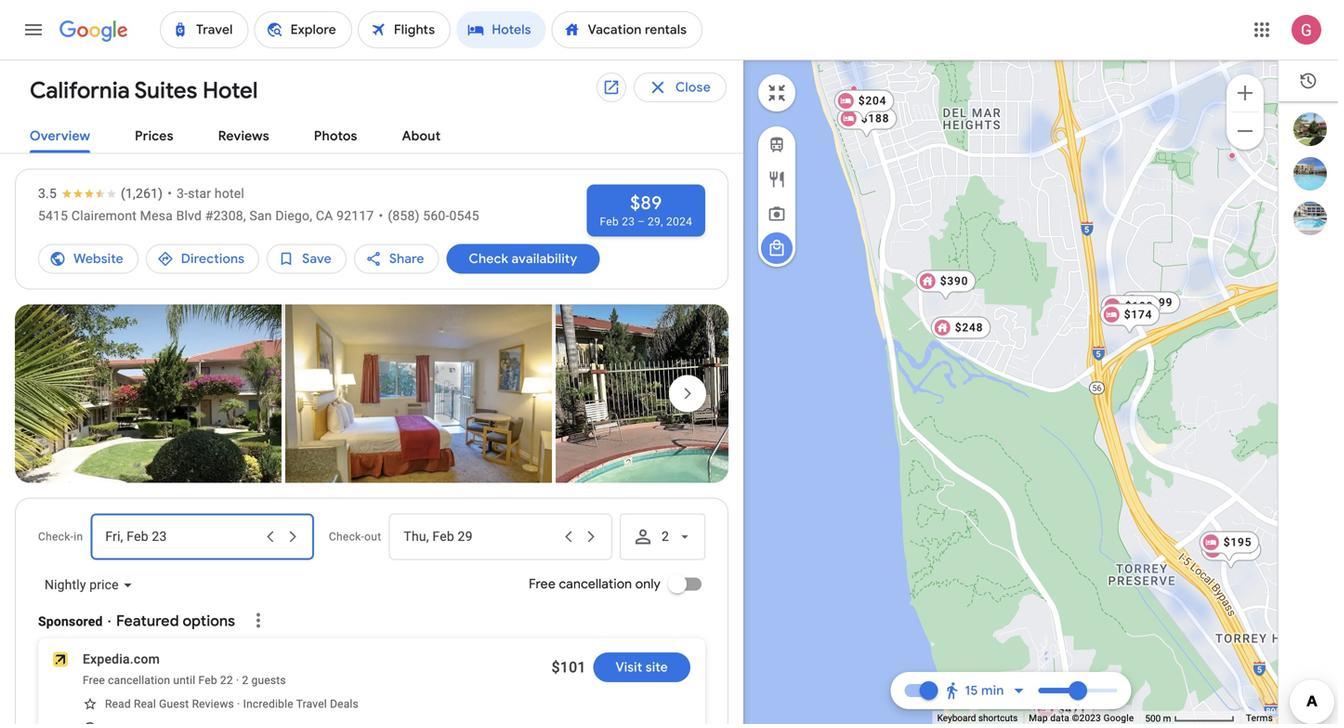 Task type: vqa. For each thing, say whether or not it's contained in the screenshot.
Read Real Guest Reviews · Incredible Travel Deals
yes



Task type: locate. For each thing, give the bounding box(es) containing it.
1 horizontal spatial check-
[[329, 530, 364, 543]]

cancellation left only
[[559, 576, 632, 593]]

0 vertical spatial 2
[[607, 87, 614, 102]]

clear image
[[193, 85, 216, 107]]

0 horizontal spatial 2
[[242, 674, 249, 687]]

2 inside filters form
[[607, 87, 614, 102]]

cancellation up real
[[108, 674, 170, 687]]

2 button inside filters form
[[565, 72, 651, 117]]

under $50 button
[[127, 132, 234, 162]]

$150
[[1226, 543, 1254, 556]]

star inside button
[[576, 138, 600, 155]]

0 horizontal spatial cancellation
[[108, 674, 170, 687]]

check-
[[38, 530, 74, 543], [329, 530, 364, 543]]

or
[[546, 138, 559, 155]]

incredible
[[243, 698, 294, 711]]

2 button up only
[[620, 514, 705, 560]]

feb left 23 – 29,
[[600, 215, 619, 228]]

2 check- from the left
[[329, 530, 364, 543]]

next image
[[665, 371, 710, 416]]

read
[[105, 698, 131, 711]]

$89
[[630, 191, 662, 215]]

1 vertical spatial •
[[379, 208, 383, 224]]

1 horizontal spatial cancellation
[[559, 576, 632, 593]]

2 list item from the left
[[285, 304, 552, 488]]

0 horizontal spatial free
[[83, 674, 105, 687]]

(858)
[[388, 208, 420, 224]]

0 vertical spatial free
[[529, 576, 556, 593]]

feb
[[600, 215, 619, 228], [198, 674, 217, 687]]

• left (858)
[[379, 208, 383, 224]]

min
[[982, 682, 1004, 699]]

1 vertical spatial cancellation
[[108, 674, 170, 687]]

1 horizontal spatial 2
[[607, 87, 614, 102]]

0 vertical spatial •
[[168, 186, 172, 201]]

photos
[[314, 128, 358, 145]]

2 for bottom 2 popup button
[[662, 529, 669, 544]]

reviews down 22
[[192, 698, 234, 711]]

guests
[[251, 674, 286, 687]]

until
[[173, 674, 196, 687]]

terms link
[[1246, 713, 1273, 724]]

4+ rating
[[423, 138, 479, 155]]

23 – 29,
[[622, 215, 663, 228]]

star up blvd
[[188, 186, 211, 201]]

filters form
[[15, 59, 714, 188]]

• left "3-"
[[168, 186, 172, 201]]

$199 link
[[1121, 291, 1181, 323], [1101, 295, 1161, 327]]

map
[[1029, 713, 1048, 724]]

Check-out text field
[[404, 514, 557, 559]]

1 vertical spatial star
[[188, 186, 211, 201]]

zoom in map image
[[1234, 82, 1257, 104]]

·
[[107, 614, 112, 629], [236, 674, 239, 687], [237, 698, 240, 711]]

$50
[[199, 138, 223, 155]]

map region
[[744, 59, 1279, 724]]

cancellation
[[559, 576, 632, 593], [108, 674, 170, 687]]

· inside 'expedia.com free cancellation until feb 22 · 2 guests'
[[236, 674, 239, 687]]

· left incredible
[[237, 698, 240, 711]]

rating
[[442, 138, 479, 155]]

free down check-out text box
[[529, 576, 556, 593]]

ca
[[316, 208, 333, 224]]

price button
[[619, 132, 714, 162]]

1 vertical spatial ·
[[236, 674, 239, 687]]

$150 link
[[1202, 539, 1262, 570]]

2 vertical spatial 2
[[242, 674, 249, 687]]

list
[[1279, 112, 1338, 235]]

1 horizontal spatial star
[[576, 138, 600, 155]]

nightly price button
[[30, 563, 148, 607]]

5-
[[563, 138, 576, 155]]

feb left 22
[[198, 674, 217, 687]]

2 button up 5-
[[565, 72, 651, 117]]

2 horizontal spatial 2
[[662, 529, 669, 544]]

3 list item from the left
[[556, 304, 823, 488]]

0 vertical spatial 2 button
[[565, 72, 651, 117]]

$390
[[940, 275, 969, 288]]

visit site
[[616, 659, 668, 676]]

website
[[73, 250, 123, 267]]

guest
[[159, 698, 189, 711]]

4-
[[529, 138, 543, 155]]

0 horizontal spatial star
[[188, 186, 211, 201]]

photo 2 image
[[285, 304, 552, 483]]

1 horizontal spatial list item
[[285, 304, 552, 488]]

1 check- from the left
[[38, 530, 74, 543]]

0 vertical spatial feb
[[600, 215, 619, 228]]

$199
[[1145, 296, 1173, 309], [1125, 300, 1154, 313]]

2 vertical spatial ·
[[237, 698, 240, 711]]

3.5
[[38, 186, 57, 201]]

0 horizontal spatial feb
[[198, 674, 217, 687]]

all filters button
[[15, 132, 120, 162]]

blvd
[[176, 208, 202, 224]]

2 horizontal spatial list item
[[556, 304, 823, 488]]

recently viewed image
[[1299, 72, 1318, 90]]

$248
[[955, 321, 984, 334]]

options
[[183, 612, 235, 631]]

check-out
[[329, 530, 381, 543]]

2 button
[[565, 72, 651, 117], [620, 514, 705, 560]]

$471
[[1058, 703, 1087, 716]]

$195
[[1224, 536, 1252, 549]]

california suites hotel
[[30, 77, 258, 105]]

sponsored
[[38, 614, 103, 629]]

1 vertical spatial feb
[[198, 674, 217, 687]]

zoom out map image
[[1234, 120, 1257, 142]]

1 horizontal spatial •
[[379, 208, 383, 224]]

4+ rating button
[[392, 132, 490, 162]]

suites
[[134, 77, 197, 105]]

1 horizontal spatial free
[[529, 576, 556, 593]]

visit site button
[[594, 652, 691, 682]]

keyboard
[[937, 713, 976, 724]]

Check-in text field
[[105, 514, 258, 559]]

1 vertical spatial 2
[[662, 529, 669, 544]]

0 horizontal spatial list item
[[15, 304, 282, 488]]

tab list
[[0, 113, 744, 154]]

92117
[[337, 208, 374, 224]]

1 vertical spatial reviews
[[192, 698, 234, 711]]

save button
[[267, 237, 347, 281]]

feb inside $89 feb 23 – 29, 2024
[[600, 215, 619, 228]]

0 horizontal spatial check-
[[38, 530, 74, 543]]

star
[[576, 138, 600, 155], [188, 186, 211, 201]]

· down price
[[107, 614, 112, 629]]

$195 link
[[1200, 531, 1260, 563]]

cancellation inside 'expedia.com free cancellation until feb 22 · 2 guests'
[[108, 674, 170, 687]]

prices
[[135, 128, 174, 145]]

$188 link
[[837, 107, 897, 139]]

reviews
[[218, 128, 269, 145], [192, 698, 234, 711]]

0 vertical spatial star
[[576, 138, 600, 155]]

price
[[89, 577, 119, 592]]

0 vertical spatial ·
[[107, 614, 112, 629]]

availability
[[512, 250, 578, 267]]

sponsored · featured options
[[38, 612, 235, 631]]

1 horizontal spatial feb
[[600, 215, 619, 228]]

4- or 5-star button
[[497, 132, 612, 162]]

· right 22
[[236, 674, 239, 687]]

4- or 5-star
[[529, 138, 600, 155]]

0 vertical spatial cancellation
[[559, 576, 632, 593]]

keyboard shortcuts
[[937, 713, 1018, 724]]

out
[[364, 530, 381, 543]]

•
[[168, 186, 172, 201], [379, 208, 383, 224]]

photo 1 image
[[15, 304, 282, 483]]

map data ©2023 google
[[1029, 713, 1134, 724]]

(1,261)
[[121, 186, 163, 201]]

1 vertical spatial free
[[83, 674, 105, 687]]

reviews left spa
[[218, 128, 269, 145]]

photos list
[[15, 304, 823, 504]]

keyboard shortcuts button
[[937, 712, 1018, 724]]

oakwood at monarch at carmel valley image
[[1229, 152, 1236, 159]]

2
[[607, 87, 614, 102], [662, 529, 669, 544], [242, 674, 249, 687]]

tab list containing overview
[[0, 113, 744, 154]]

list item
[[15, 304, 282, 488], [285, 304, 552, 488], [556, 304, 823, 488]]

free down expedia.com
[[83, 674, 105, 687]]

star right 'or'
[[576, 138, 600, 155]]



Task type: describe. For each thing, give the bounding box(es) containing it.
$174
[[1124, 308, 1153, 321]]

under $50
[[159, 138, 223, 155]]

save
[[302, 250, 332, 267]]

15 min
[[965, 682, 1004, 699]]

google
[[1104, 713, 1134, 724]]

mesa
[[140, 208, 173, 224]]

1 list item from the left
[[15, 304, 282, 488]]

featured
[[116, 612, 179, 631]]

©2023
[[1072, 713, 1101, 724]]

check availability button
[[447, 237, 600, 281]]

#2308,
[[205, 208, 246, 224]]

share
[[389, 250, 424, 267]]

share button
[[354, 237, 439, 281]]

close
[[676, 79, 711, 96]]

photo 3 image
[[556, 304, 823, 483]]

clairemont
[[71, 208, 137, 224]]

check
[[469, 250, 509, 267]]

data
[[1051, 713, 1070, 724]]

nightly price
[[45, 577, 119, 592]]

0545
[[449, 208, 479, 224]]

diego,
[[275, 208, 312, 224]]

directions
[[181, 250, 245, 267]]

read real guest reviews · incredible travel deals
[[105, 698, 359, 711]]

2 inside 'expedia.com free cancellation until feb 22 · 2 guests'
[[242, 674, 249, 687]]

5415
[[38, 208, 68, 224]]

close button
[[634, 72, 727, 102]]

all filters
[[50, 138, 105, 155]]

feb inside 'expedia.com free cancellation until feb 22 · 2 guests'
[[198, 674, 217, 687]]

check- for in
[[38, 530, 74, 543]]

3-
[[177, 186, 188, 201]]

free cancellation only
[[529, 576, 661, 593]]

0 horizontal spatial •
[[168, 186, 172, 201]]

expedia.com free cancellation until feb 22 · 2 guests
[[83, 652, 286, 687]]

expedia.com
[[83, 652, 160, 667]]

free inside 'expedia.com free cancellation until feb 22 · 2 guests'
[[83, 674, 105, 687]]

main menu image
[[22, 19, 45, 41]]

recently viewed element
[[1279, 60, 1338, 101]]

pool button
[[315, 132, 384, 162]]

california suites hotel heading
[[15, 74, 258, 106]]

$204 link
[[834, 90, 894, 121]]

california
[[30, 77, 130, 105]]

1 vertical spatial 2 button
[[620, 514, 705, 560]]

nightly
[[45, 577, 86, 592]]

$188
[[861, 112, 890, 125]]

check-in
[[38, 530, 83, 543]]

· inside sponsored · featured options
[[107, 614, 112, 629]]

visit
[[616, 659, 643, 676]]

pool
[[347, 138, 373, 155]]

hotel
[[203, 77, 258, 105]]

2 for 2 popup button within the filters form
[[607, 87, 614, 102]]

5415 clairemont mesa blvd #2308, san diego, ca 92117 • (858) 560-0545
[[38, 208, 479, 224]]

under
[[159, 138, 196, 155]]

les artistes inn image
[[850, 85, 858, 92]]

$471 link
[[1034, 698, 1094, 724]]

real
[[134, 698, 156, 711]]

filters
[[69, 138, 105, 155]]

$174 link
[[1100, 303, 1160, 335]]

• 3-star hotel
[[168, 186, 244, 201]]

terms
[[1246, 713, 1273, 724]]

0 vertical spatial reviews
[[218, 128, 269, 145]]

4+
[[423, 138, 439, 155]]

spa button
[[242, 132, 307, 162]]

deals
[[330, 698, 359, 711]]

in
[[74, 530, 83, 543]]

check- for out
[[329, 530, 364, 543]]

open in new tab image
[[603, 78, 620, 96]]

560-
[[423, 208, 449, 224]]

check availability
[[469, 250, 578, 267]]

why this ad? image
[[247, 609, 270, 632]]

overview
[[30, 128, 90, 145]]

hotel
[[215, 186, 244, 201]]

$89 feb 23 – 29, 2024
[[600, 191, 692, 228]]

san
[[250, 208, 272, 224]]

about
[[402, 128, 441, 145]]

15 min button
[[940, 668, 1031, 713]]

15
[[965, 682, 978, 699]]

shortcuts
[[979, 713, 1018, 724]]

3.5 out of 5 stars from 1,261 reviews image
[[38, 184, 163, 203]]

view smaller map image
[[766, 82, 788, 104]]

$101
[[552, 659, 586, 676]]

$390 link
[[916, 270, 976, 302]]

22
[[220, 674, 233, 687]]

$204
[[859, 94, 887, 107]]



